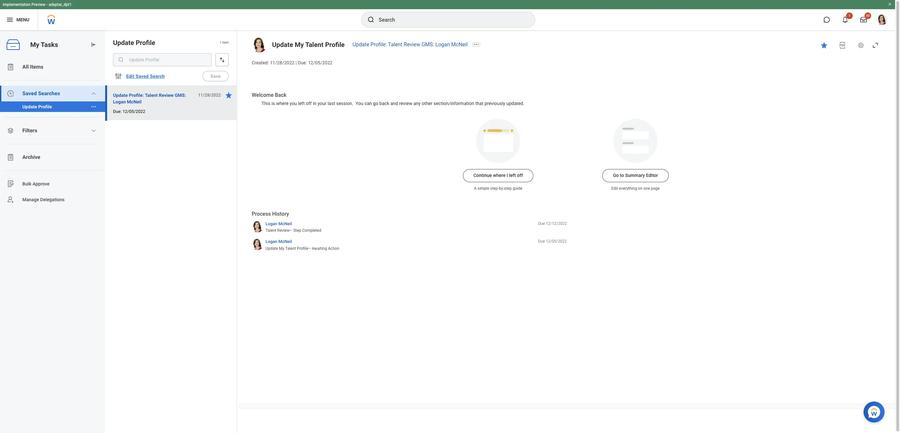 Task type: describe. For each thing, give the bounding box(es) containing it.
menu banner
[[0, 0, 896, 30]]

by-
[[499, 187, 505, 191]]

items
[[30, 64, 43, 70]]

is
[[272, 101, 275, 106]]

one
[[644, 187, 651, 191]]

due: inside "item list" element
[[113, 109, 122, 114]]

review inside button
[[159, 93, 174, 98]]

user plus image
[[7, 196, 14, 204]]

welcome
[[252, 92, 274, 98]]

update up created: 11/28/2022 | due: 12/05/2022
[[272, 41, 293, 49]]

manage delegations link
[[0, 192, 105, 208]]

go
[[614, 173, 619, 178]]

saved searches
[[22, 90, 60, 97]]

update down search icon at the top of page
[[353, 41, 370, 48]]

off inside welcome back this is where you left off in your last session.  you can go back and review any other section/information that previously updated.
[[306, 101, 312, 106]]

step
[[505, 187, 512, 191]]

logan down 'talent review – step completed'
[[266, 240, 278, 245]]

implementation
[[3, 2, 30, 7]]

filters button
[[0, 123, 105, 139]]

bulk approve link
[[0, 176, 105, 192]]

update up search image
[[113, 39, 134, 47]]

all items
[[22, 64, 43, 70]]

step-
[[491, 187, 499, 191]]

last
[[328, 101, 335, 106]]

preview
[[31, 2, 45, 7]]

searches
[[38, 90, 60, 97]]

all
[[22, 64, 29, 70]]

profile: inside button
[[129, 93, 144, 98]]

in
[[313, 101, 317, 106]]

perspective image
[[7, 127, 14, 135]]

i
[[507, 173, 508, 178]]

update profile inside "item list" element
[[113, 39, 155, 47]]

back
[[380, 101, 390, 106]]

can go
[[365, 101, 379, 106]]

update my talent profile – awaiting action
[[266, 247, 340, 251]]

you
[[290, 101, 297, 106]]

chevron down image
[[91, 91, 96, 96]]

Search Workday  search field
[[379, 12, 522, 27]]

mcneil down search workday search field
[[452, 41, 468, 48]]

12/05/2022 for due 12/05/2022
[[546, 240, 567, 244]]

my for update my talent profile – awaiting action
[[279, 247, 285, 251]]

fullscreen image
[[872, 41, 880, 49]]

left inside button
[[510, 173, 516, 178]]

review inside process history region
[[278, 229, 290, 233]]

logan mcneil button for review
[[266, 221, 292, 227]]

mcneil inside update profile: talent review gms: logan mcneil
[[127, 99, 142, 105]]

edit saved search button
[[124, 70, 168, 83]]

rename image
[[7, 180, 14, 188]]

edit for edit saved search
[[126, 74, 135, 79]]

1 for 1
[[849, 14, 851, 17]]

all items button
[[0, 59, 105, 75]]

created: 11/28/2022 | due: 12/05/2022
[[252, 60, 333, 65]]

search image
[[367, 16, 375, 24]]

gear image
[[858, 42, 865, 49]]

clock check image
[[7, 90, 14, 98]]

off inside button
[[517, 173, 523, 178]]

1 for 1 item
[[220, 41, 222, 44]]

bulk
[[22, 181, 31, 187]]

profile inside process history region
[[297, 247, 309, 251]]

0 vertical spatial –
[[290, 229, 293, 233]]

employee's photo (logan mcneil) image
[[252, 37, 267, 53]]

step
[[294, 229, 301, 233]]

to
[[620, 173, 625, 178]]

saved inside dropdown button
[[22, 90, 37, 97]]

manage delegations
[[22, 197, 65, 202]]

left inside welcome back this is where you left off in your last session.  you can go back and review any other section/information that previously updated.
[[298, 101, 305, 106]]

item list element
[[105, 30, 237, 434]]

where inside button
[[493, 173, 506, 178]]

save
[[211, 74, 221, 79]]

approve
[[33, 181, 50, 187]]

filters
[[22, 128, 37, 134]]

list containing all items
[[0, 59, 105, 208]]

summary
[[626, 173, 645, 178]]

a
[[474, 187, 477, 191]]

section/information
[[434, 101, 475, 106]]

other
[[422, 101, 433, 106]]

any
[[414, 101, 421, 106]]

menu
[[16, 17, 29, 22]]

guide
[[513, 187, 523, 191]]

1 item
[[220, 41, 229, 44]]

1 horizontal spatial gms:
[[422, 41, 435, 48]]

action
[[328, 247, 340, 251]]

where inside welcome back this is where you left off in your last session.  you can go back and review any other section/information that previously updated.
[[276, 101, 289, 106]]

justify image
[[6, 16, 14, 24]]

update inside button
[[22, 104, 37, 110]]

none text field inside "item list" element
[[113, 53, 212, 66]]

due 12/12/2022
[[539, 222, 567, 226]]

menu button
[[0, 9, 38, 30]]

sort image
[[219, 57, 226, 63]]

go to summary editor
[[614, 173, 659, 178]]

chevron down image
[[91, 128, 96, 134]]

completed
[[302, 229, 322, 233]]

inbox large image
[[861, 16, 868, 23]]

12/12/2022
[[546, 222, 567, 226]]

continue
[[474, 173, 492, 178]]

edit everything on one page
[[612, 187, 660, 191]]

edit saved search
[[126, 74, 165, 79]]

saved searches button
[[0, 86, 105, 102]]



Task type: vqa. For each thing, say whether or not it's contained in the screenshot.
Due: within Item List element
yes



Task type: locate. For each thing, give the bounding box(es) containing it.
0 vertical spatial logan mcneil
[[266, 222, 292, 227]]

update profile up search image
[[113, 39, 155, 47]]

1 vertical spatial update profile
[[22, 104, 52, 110]]

talent review – step completed
[[266, 229, 322, 233]]

1 horizontal spatial 1
[[849, 14, 851, 17]]

editor
[[647, 173, 659, 178]]

0 horizontal spatial where
[[276, 101, 289, 106]]

profile inside button
[[38, 104, 52, 110]]

0 vertical spatial due:
[[298, 60, 307, 65]]

saved left search
[[136, 74, 149, 79]]

process
[[252, 211, 271, 218]]

update profile button
[[0, 102, 88, 112]]

1 vertical spatial profile:
[[129, 93, 144, 98]]

1 inside "item list" element
[[220, 41, 222, 44]]

0 horizontal spatial profile:
[[129, 93, 144, 98]]

1 right notifications large icon
[[849, 14, 851, 17]]

logan mcneil button down 'talent review – step completed'
[[266, 239, 292, 245]]

1 vertical spatial edit
[[612, 187, 619, 191]]

star image
[[225, 91, 233, 99]]

11/28/2022 inside "item list" element
[[198, 93, 221, 98]]

mcneil up due: 12/05/2022
[[127, 99, 142, 105]]

0 vertical spatial 11/28/2022
[[270, 60, 295, 65]]

2 horizontal spatial my
[[295, 41, 304, 49]]

– left the step
[[290, 229, 293, 233]]

12/05/2022 inside "item list" element
[[123, 109, 145, 114]]

welcome back this is where you left off in your last session.  you can go back and review any other section/information that previously updated.
[[252, 92, 525, 106]]

off right i
[[517, 173, 523, 178]]

process history region
[[252, 211, 567, 254]]

1 left the item
[[220, 41, 222, 44]]

your
[[318, 101, 327, 106]]

gms:
[[422, 41, 435, 48], [175, 93, 186, 98]]

logan mcneil for my
[[266, 240, 292, 245]]

search image
[[118, 57, 124, 63]]

logan down process history
[[266, 222, 278, 227]]

0 vertical spatial off
[[306, 101, 312, 106]]

off left the in
[[306, 101, 312, 106]]

my down 'talent review – step completed'
[[279, 247, 285, 251]]

0 vertical spatial due
[[539, 222, 545, 226]]

mcneil
[[452, 41, 468, 48], [127, 99, 142, 105], [279, 222, 292, 227], [279, 240, 292, 245]]

update my talent profile
[[272, 41, 345, 49]]

update profile inside update profile button
[[22, 104, 52, 110]]

1 inside button
[[849, 14, 851, 17]]

edit right the configure icon on the top left
[[126, 74, 135, 79]]

my left tasks
[[30, 41, 39, 49]]

notifications large image
[[843, 16, 849, 23]]

due for due 12/12/2022
[[539, 222, 545, 226]]

-
[[46, 2, 48, 7]]

my up | on the top left
[[295, 41, 304, 49]]

12/05/2022 down update profile: talent review gms: logan mcneil button
[[123, 109, 145, 114]]

logan
[[436, 41, 450, 48], [113, 99, 126, 105], [266, 222, 278, 227], [266, 240, 278, 245]]

delegations
[[40, 197, 65, 202]]

due 12/05/2022
[[539, 240, 567, 244]]

logan mcneil
[[266, 222, 292, 227], [266, 240, 292, 245]]

0 horizontal spatial my
[[30, 41, 39, 49]]

update inside process history region
[[266, 247, 278, 251]]

0 horizontal spatial edit
[[126, 74, 135, 79]]

back
[[275, 92, 287, 98]]

logan mcneil button
[[266, 221, 292, 227], [266, 239, 292, 245]]

1 vertical spatial 12/05/2022
[[123, 109, 145, 114]]

2 vertical spatial 12/05/2022
[[546, 240, 567, 244]]

profile: down search icon at the top of page
[[371, 41, 387, 48]]

1 horizontal spatial edit
[[612, 187, 619, 191]]

my tasks
[[30, 41, 58, 49]]

due:
[[298, 60, 307, 65], [113, 109, 122, 114]]

1 vertical spatial gms:
[[175, 93, 186, 98]]

1 horizontal spatial update profile: talent review gms: logan mcneil
[[353, 41, 468, 48]]

0 horizontal spatial review
[[159, 93, 174, 98]]

1 horizontal spatial left
[[510, 173, 516, 178]]

logan up due: 12/05/2022
[[113, 99, 126, 105]]

logan mcneil button for my
[[266, 239, 292, 245]]

33 button
[[857, 12, 872, 27]]

profile inside "item list" element
[[136, 39, 155, 47]]

tasks
[[41, 41, 58, 49]]

close environment banner image
[[889, 2, 893, 6]]

on
[[639, 187, 643, 191]]

related actions image
[[91, 104, 97, 110]]

0 horizontal spatial 1
[[220, 41, 222, 44]]

update profile: talent review gms: logan mcneil button
[[113, 91, 195, 106]]

saved inside button
[[136, 74, 149, 79]]

0 vertical spatial profile:
[[371, 41, 387, 48]]

0 horizontal spatial saved
[[22, 90, 37, 97]]

0 vertical spatial left
[[298, 101, 305, 106]]

update profile: talent review gms: logan mcneil link
[[353, 41, 468, 48]]

saved right clock check icon
[[22, 90, 37, 97]]

star image
[[821, 41, 829, 49]]

1 horizontal spatial update profile
[[113, 39, 155, 47]]

due: right related actions icon
[[113, 109, 122, 114]]

update
[[113, 39, 134, 47], [272, 41, 293, 49], [353, 41, 370, 48], [113, 93, 128, 98], [22, 104, 37, 110], [266, 247, 278, 251]]

logan mcneil down 'talent review – step completed'
[[266, 240, 292, 245]]

configure image
[[114, 72, 122, 80]]

1 logan mcneil from the top
[[266, 222, 292, 227]]

update profile: talent review gms: logan mcneil inside button
[[113, 93, 186, 105]]

1 horizontal spatial where
[[493, 173, 506, 178]]

1 horizontal spatial off
[[517, 173, 523, 178]]

page
[[652, 187, 660, 191]]

1 horizontal spatial profile:
[[371, 41, 387, 48]]

2 horizontal spatial 12/05/2022
[[546, 240, 567, 244]]

my
[[30, 41, 39, 49], [295, 41, 304, 49], [279, 247, 285, 251]]

2 due from the top
[[539, 240, 545, 244]]

profile:
[[371, 41, 387, 48], [129, 93, 144, 98]]

11/28/2022 left star icon
[[198, 93, 221, 98]]

1 vertical spatial 1
[[220, 41, 222, 44]]

1 vertical spatial update profile: talent review gms: logan mcneil
[[113, 93, 186, 105]]

and review
[[391, 101, 413, 106]]

0 vertical spatial logan mcneil button
[[266, 221, 292, 227]]

1 horizontal spatial review
[[278, 229, 290, 233]]

clipboard image
[[7, 154, 14, 161]]

bulk approve
[[22, 181, 50, 187]]

left right you
[[298, 101, 305, 106]]

saved
[[136, 74, 149, 79], [22, 90, 37, 97]]

due left 12/12/2022
[[539, 222, 545, 226]]

my for update my talent profile
[[295, 41, 304, 49]]

12/05/2022 down update my talent profile
[[308, 60, 333, 65]]

mcneil down 'talent review – step completed'
[[279, 240, 292, 245]]

11/28/2022 left | on the top left
[[270, 60, 295, 65]]

a simple step-by-step guide
[[474, 187, 523, 191]]

adeptai_dpt1
[[49, 2, 72, 7]]

0 horizontal spatial gms:
[[175, 93, 186, 98]]

item
[[222, 41, 229, 44]]

due for due 12/05/2022
[[539, 240, 545, 244]]

2 logan mcneil button from the top
[[266, 239, 292, 245]]

that previously
[[476, 101, 506, 106]]

0 vertical spatial edit
[[126, 74, 135, 79]]

|
[[296, 60, 297, 65]]

0 vertical spatial 1
[[849, 14, 851, 17]]

update inside update profile: talent review gms: logan mcneil
[[113, 93, 128, 98]]

my tasks element
[[0, 30, 105, 434]]

continue where i left off button
[[463, 170, 534, 183]]

view printable version (pdf) image
[[839, 41, 847, 49]]

2 logan mcneil from the top
[[266, 240, 292, 245]]

where
[[276, 101, 289, 106], [493, 173, 506, 178]]

1 vertical spatial off
[[517, 173, 523, 178]]

1 vertical spatial review
[[159, 93, 174, 98]]

2 vertical spatial review
[[278, 229, 290, 233]]

update profile
[[113, 39, 155, 47], [22, 104, 52, 110]]

left right i
[[510, 173, 516, 178]]

update profile down saved searches
[[22, 104, 52, 110]]

12/05/2022 down 12/12/2022
[[546, 240, 567, 244]]

update profile: talent review gms: logan mcneil
[[353, 41, 468, 48], [113, 93, 186, 105]]

1 vertical spatial saved
[[22, 90, 37, 97]]

this
[[262, 101, 271, 106]]

12/05/2022
[[308, 60, 333, 65], [123, 109, 145, 114], [546, 240, 567, 244]]

1 logan mcneil button from the top
[[266, 221, 292, 227]]

logan mcneil for review
[[266, 222, 292, 227]]

1 horizontal spatial saved
[[136, 74, 149, 79]]

transformation import image
[[90, 41, 97, 48]]

logan mcneil button down history
[[266, 221, 292, 227]]

profile
[[136, 39, 155, 47], [325, 41, 345, 49], [38, 104, 52, 110], [297, 247, 309, 251]]

1 vertical spatial left
[[510, 173, 516, 178]]

None text field
[[113, 53, 212, 66]]

my inside process history region
[[279, 247, 285, 251]]

everything
[[620, 187, 638, 191]]

session.
[[337, 101, 354, 106]]

0 horizontal spatial left
[[298, 101, 305, 106]]

0 horizontal spatial off
[[306, 101, 312, 106]]

0 horizontal spatial 11/28/2022
[[198, 93, 221, 98]]

1 horizontal spatial 11/28/2022
[[270, 60, 295, 65]]

update up due: 12/05/2022
[[113, 93, 128, 98]]

archive button
[[0, 150, 105, 165]]

0 horizontal spatial update profile
[[22, 104, 52, 110]]

0 horizontal spatial update profile: talent review gms: logan mcneil
[[113, 93, 186, 105]]

logan mcneil down history
[[266, 222, 292, 227]]

due down due 12/12/2022
[[539, 240, 545, 244]]

talent
[[306, 41, 324, 49], [388, 41, 403, 48], [145, 93, 158, 98], [266, 229, 277, 233], [285, 247, 296, 251]]

implementation preview -   adeptai_dpt1
[[3, 2, 72, 7]]

edit inside button
[[126, 74, 135, 79]]

logan down search workday search field
[[436, 41, 450, 48]]

1 horizontal spatial due:
[[298, 60, 307, 65]]

due: right | on the top left
[[298, 60, 307, 65]]

1 vertical spatial logan mcneil button
[[266, 239, 292, 245]]

gms: inside button
[[175, 93, 186, 98]]

2 horizontal spatial review
[[404, 41, 421, 48]]

continue where i left off
[[474, 173, 523, 178]]

1 vertical spatial logan mcneil
[[266, 240, 292, 245]]

0 vertical spatial review
[[404, 41, 421, 48]]

search
[[150, 74, 165, 79]]

awaiting
[[312, 247, 327, 251]]

1 due from the top
[[539, 222, 545, 226]]

manage
[[22, 197, 39, 202]]

updated.
[[507, 101, 525, 106]]

archive
[[22, 154, 40, 160]]

1 vertical spatial due
[[539, 240, 545, 244]]

1 button
[[839, 12, 853, 27]]

history
[[272, 211, 289, 218]]

mcneil down history
[[279, 222, 292, 227]]

where down back
[[276, 101, 289, 106]]

0 horizontal spatial 12/05/2022
[[123, 109, 145, 114]]

update down 'talent review – step completed'
[[266, 247, 278, 251]]

edit
[[126, 74, 135, 79], [612, 187, 619, 191]]

created:
[[252, 60, 269, 65]]

1 vertical spatial due:
[[113, 109, 122, 114]]

1 vertical spatial 11/28/2022
[[198, 93, 221, 98]]

12/05/2022 for due: 12/05/2022
[[123, 109, 145, 114]]

update down saved searches
[[22, 104, 37, 110]]

1 horizontal spatial 12/05/2022
[[308, 60, 333, 65]]

go to summary editor button
[[603, 170, 669, 183]]

1 vertical spatial –
[[309, 247, 311, 251]]

0 vertical spatial saved
[[136, 74, 149, 79]]

0 vertical spatial gms:
[[422, 41, 435, 48]]

talent inside update profile: talent review gms: logan mcneil
[[145, 93, 158, 98]]

12/05/2022 inside process history region
[[546, 240, 567, 244]]

0 vertical spatial where
[[276, 101, 289, 106]]

profile logan mcneil image
[[877, 14, 888, 26]]

11/28/2022
[[270, 60, 295, 65], [198, 93, 221, 98]]

1 horizontal spatial –
[[309, 247, 311, 251]]

1 vertical spatial where
[[493, 173, 506, 178]]

profile: up due: 12/05/2022
[[129, 93, 144, 98]]

logan inside update profile: talent review gms: logan mcneil
[[113, 99, 126, 105]]

– left awaiting
[[309, 247, 311, 251]]

where left i
[[493, 173, 506, 178]]

due: 12/05/2022
[[113, 109, 145, 114]]

clipboard image
[[7, 63, 14, 71]]

0 horizontal spatial –
[[290, 229, 293, 233]]

save button
[[203, 71, 229, 82]]

0 vertical spatial update profile
[[113, 39, 155, 47]]

1 horizontal spatial my
[[279, 247, 285, 251]]

33
[[867, 14, 870, 17]]

0 vertical spatial 12/05/2022
[[308, 60, 333, 65]]

0 vertical spatial update profile: talent review gms: logan mcneil
[[353, 41, 468, 48]]

review
[[404, 41, 421, 48], [159, 93, 174, 98], [278, 229, 290, 233]]

simple
[[478, 187, 490, 191]]

edit for edit everything on one page
[[612, 187, 619, 191]]

0 horizontal spatial due:
[[113, 109, 122, 114]]

list
[[0, 59, 105, 208]]

edit down go
[[612, 187, 619, 191]]

process history
[[252, 211, 289, 218]]



